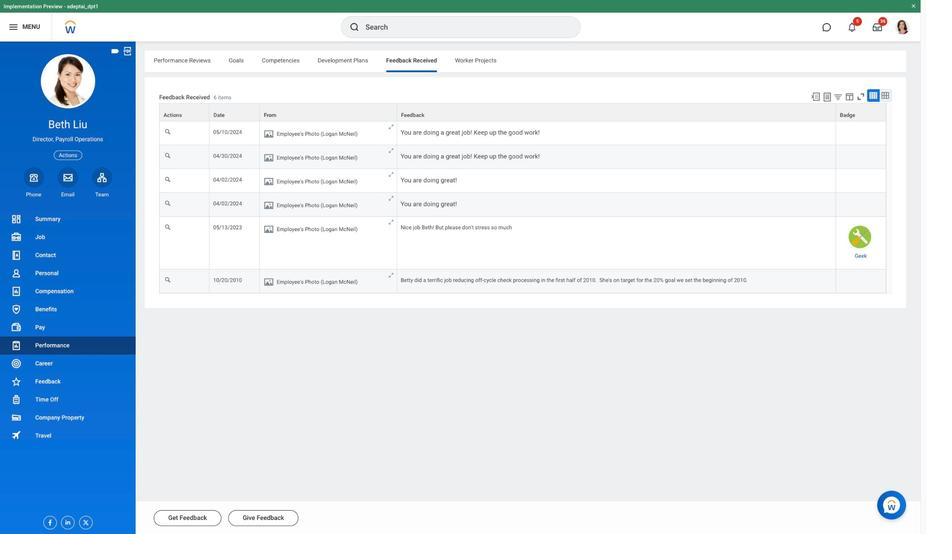 Task type: vqa. For each thing, say whether or not it's contained in the screenshot.
the Phone Beth Liu "element"
yes



Task type: describe. For each thing, give the bounding box(es) containing it.
3 row from the top
[[159, 145, 886, 169]]

export to excel image
[[811, 92, 821, 102]]

summary image
[[11, 214, 22, 225]]

3 grow image from the top
[[388, 219, 394, 226]]

Search Workday  search field
[[365, 17, 562, 37]]

7 row from the top
[[159, 270, 886, 294]]

team beth liu element
[[92, 191, 112, 199]]

expand table image
[[881, 91, 890, 100]]

table image
[[869, 91, 878, 100]]

image image for second grow image from the bottom
[[264, 224, 274, 235]]

x image
[[79, 517, 89, 527]]

inbox large image
[[873, 23, 882, 32]]

2 row from the top
[[159, 122, 886, 145]]

profile logan mcneil image
[[895, 20, 910, 36]]

email beth liu element
[[58, 191, 78, 199]]

phone beth liu element
[[23, 191, 44, 199]]

image image for 4th grow image from the top
[[264, 277, 274, 288]]

facebook image
[[44, 517, 54, 527]]

grow image for fifth the image from the bottom
[[388, 148, 394, 154]]

1 image image from the top
[[264, 129, 274, 140]]

4 row from the top
[[159, 169, 886, 193]]

6 row from the top
[[159, 217, 886, 270]]

2 image image from the top
[[264, 153, 274, 164]]

personal image
[[11, 268, 22, 279]]

justify image
[[8, 22, 19, 33]]

2 grow image from the top
[[388, 195, 394, 202]]

5 row from the top
[[159, 193, 886, 217]]

select to filter grid data image
[[833, 92, 843, 102]]

phone image
[[27, 172, 40, 183]]

contact image
[[11, 250, 22, 261]]

grow image for 1st the image from the top of the page
[[388, 124, 394, 131]]

image image for second grow image
[[264, 200, 274, 211]]

badge image
[[849, 226, 871, 249]]

tag image
[[110, 46, 120, 56]]

export to worksheets image
[[822, 92, 833, 103]]



Task type: locate. For each thing, give the bounding box(es) containing it.
image image
[[264, 129, 274, 140], [264, 153, 274, 164], [264, 177, 274, 187], [264, 200, 274, 211], [264, 224, 274, 235], [264, 277, 274, 288]]

row
[[159, 103, 886, 122], [159, 122, 886, 145], [159, 145, 886, 169], [159, 169, 886, 193], [159, 193, 886, 217], [159, 217, 886, 270], [159, 270, 886, 294]]

pay image
[[11, 323, 22, 334]]

compensation image
[[11, 286, 22, 297]]

0 vertical spatial grow image
[[388, 124, 394, 131]]

search image
[[349, 22, 360, 32]]

3 image image from the top
[[264, 177, 274, 187]]

view printable version (pdf) image
[[123, 46, 132, 56]]

close environment banner image
[[911, 3, 916, 9]]

click to view/edit grid preferences image
[[844, 92, 854, 102]]

company property image
[[11, 413, 22, 424]]

1 row from the top
[[159, 103, 886, 122]]

navigation pane region
[[0, 42, 136, 535]]

career image
[[11, 359, 22, 370]]

5 image image from the top
[[264, 224, 274, 235]]

banner
[[0, 0, 921, 42]]

travel image
[[11, 431, 22, 441]]

cell
[[260, 122, 397, 145], [836, 122, 886, 145], [260, 145, 397, 169], [836, 145, 886, 169], [260, 169, 397, 193], [836, 169, 886, 193], [260, 193, 397, 217], [836, 193, 886, 217], [260, 217, 397, 270], [260, 270, 397, 294], [836, 270, 886, 294]]

2 grow image from the top
[[388, 148, 394, 154]]

6 image image from the top
[[264, 277, 274, 288]]

benefits image
[[11, 305, 22, 315]]

mail image
[[62, 172, 73, 183]]

tab list
[[145, 51, 906, 72]]

list
[[0, 211, 136, 446]]

4 image image from the top
[[264, 200, 274, 211]]

toolbar
[[806, 89, 892, 103]]

4 grow image from the top
[[388, 272, 394, 279]]

linkedin image
[[61, 517, 71, 527]]

time off image
[[11, 395, 22, 406]]

view team image
[[97, 172, 107, 183]]

1 vertical spatial grow image
[[388, 148, 394, 154]]

feedback image
[[11, 377, 22, 388]]

performance image
[[11, 341, 22, 352]]

1 grow image from the top
[[388, 172, 394, 178]]

job image
[[11, 232, 22, 243]]

grow image
[[388, 124, 394, 131], [388, 148, 394, 154]]

image image for fourth grow image from the bottom
[[264, 177, 274, 187]]

notifications large image
[[847, 23, 856, 32]]

grow image
[[388, 172, 394, 178], [388, 195, 394, 202], [388, 219, 394, 226], [388, 272, 394, 279]]

fullscreen image
[[856, 92, 866, 102]]

1 grow image from the top
[[388, 124, 394, 131]]



